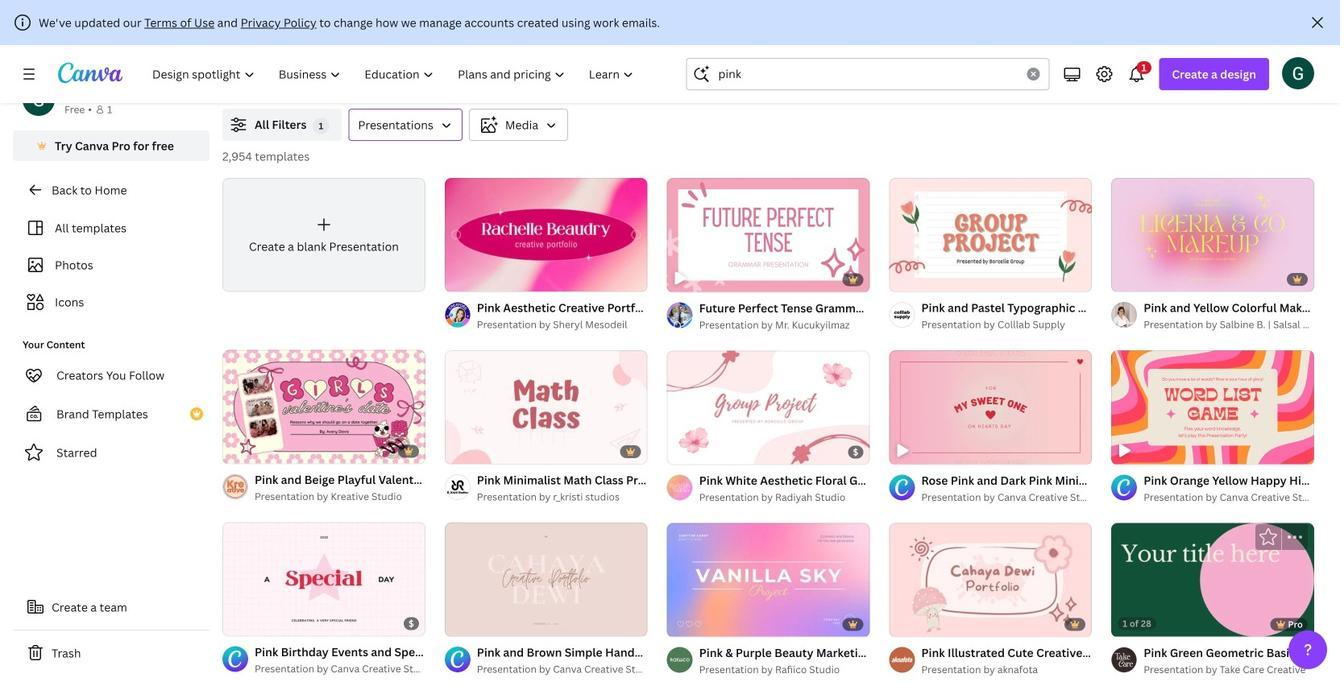 Task type: locate. For each thing, give the bounding box(es) containing it.
pink white aesthetic floral group project presentation image
[[667, 351, 870, 465]]

None search field
[[686, 58, 1050, 90]]

create a blank presentation element
[[222, 178, 425, 292]]

top level navigation element
[[142, 58, 648, 90]]

pink and brown simple handwritten portfolio presentation image
[[445, 523, 648, 637]]

pink and pastel typographic group project presentation image
[[889, 178, 1092, 292]]



Task type: describe. For each thing, give the bounding box(es) containing it.
pink birthday events and special interest presentation image
[[222, 523, 425, 637]]

Search search field
[[718, 59, 1017, 89]]

pink and yellow colorful makeup company business presentation image
[[1112, 178, 1315, 292]]

pink illustrated cute creative portfolio presentation image
[[889, 523, 1092, 637]]

pink minimalist math class presentation image
[[445, 350, 648, 464]]

1 filter options selected element
[[313, 118, 329, 134]]

greg robinson image
[[1282, 57, 1315, 89]]

pink aesthetic creative portfolio presentation image
[[445, 178, 648, 292]]

pink green geometric basic presentation image
[[1112, 523, 1315, 637]]

pink & purple beauty marketing presentation image
[[667, 523, 870, 637]]

pink and beige playful valentine's date presentation image
[[222, 350, 425, 464]]



Task type: vqa. For each thing, say whether or not it's contained in the screenshot.
"A"
no



